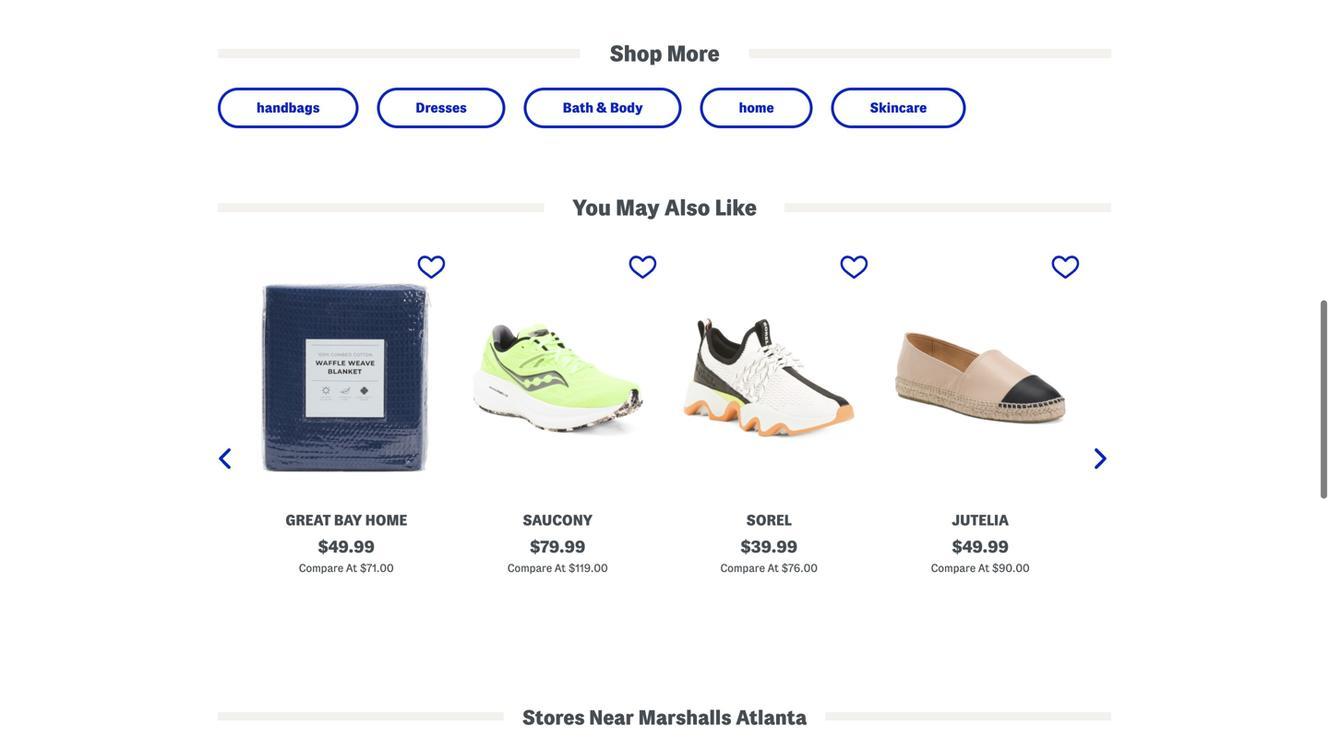 Task type: locate. For each thing, give the bounding box(es) containing it.
2 at from the left
[[555, 563, 566, 574]]

1 at from the left
[[346, 563, 357, 574]]

4 at from the left
[[979, 563, 990, 574]]

compare inside the 49.99 compare at 90.00
[[931, 563, 976, 574]]

list item inside you may also like list
[[1089, 249, 1295, 549]]

at
[[346, 563, 357, 574], [555, 563, 566, 574], [768, 563, 779, 574], [979, 563, 990, 574]]

3 at from the left
[[768, 563, 779, 574]]

sorel
[[747, 512, 792, 529]]

compare down 39.99
[[721, 563, 765, 574]]

may
[[616, 196, 660, 220]]

stores near marshalls atlanta
[[522, 707, 807, 729]]

compare inside '49.99 compare at 71.00'
[[299, 563, 344, 574]]

49.99 inside the 49.99 compare at 90.00
[[963, 538, 1009, 556]]

compare
[[299, 563, 344, 574], [508, 563, 552, 574], [721, 563, 765, 574], [931, 563, 976, 574]]

at inside '49.99 compare at 71.00'
[[346, 563, 357, 574]]

at inside the '79.99 compare at 119.00'
[[555, 563, 566, 574]]

at for great bay home
[[346, 563, 357, 574]]

kinetic impact lace-up sneakers image
[[668, 251, 870, 504]]

at for saucony
[[555, 563, 566, 574]]

at left 71.00
[[346, 563, 357, 574]]

at inside the 49.99 compare at 90.00
[[979, 563, 990, 574]]

49.99 down bay
[[328, 538, 375, 556]]

4 compare from the left
[[931, 563, 976, 574]]

you may also like list
[[28, 249, 1330, 671]]

0 horizontal spatial 49.99
[[328, 538, 375, 556]]

compare for saucony
[[508, 563, 552, 574]]

list item
[[1089, 249, 1295, 549]]

body
[[610, 100, 643, 115]]

jutelia
[[952, 512, 1009, 529]]

at left 90.00
[[979, 563, 990, 574]]

at down 39.99
[[768, 563, 779, 574]]

compare down great
[[299, 563, 344, 574]]

compare down the jutelia
[[931, 563, 976, 574]]

1 compare from the left
[[299, 563, 344, 574]]

compare inside the '79.99 compare at 119.00'
[[508, 563, 552, 574]]

39.99
[[751, 538, 798, 556]]

1 horizontal spatial 49.99
[[963, 538, 1009, 556]]

2 compare from the left
[[508, 563, 552, 574]]

&
[[597, 100, 607, 115]]

cotton waffle weave blanket image
[[245, 251, 448, 504]]

bath & body link
[[541, 95, 665, 121]]

list box
[[218, 81, 1112, 129]]

49.99 for jutelia
[[963, 538, 1009, 556]]

compare down 79.99
[[508, 563, 552, 574]]

1 49.99 from the left
[[328, 538, 375, 556]]

76.00
[[789, 563, 818, 574]]

great
[[286, 512, 331, 529]]

49.99 down the jutelia
[[963, 538, 1009, 556]]

49.99
[[328, 538, 375, 556], [963, 538, 1009, 556]]

you may also like
[[573, 196, 757, 220]]

home
[[739, 100, 774, 115]]

compare inside the 39.99 compare at 76.00
[[721, 563, 765, 574]]

2 49.99 from the left
[[963, 538, 1009, 556]]

at down 79.99
[[555, 563, 566, 574]]

3 compare from the left
[[721, 563, 765, 574]]

49.99 for great bay home
[[328, 538, 375, 556]]

list box containing handbags
[[218, 81, 1112, 129]]

you
[[573, 196, 611, 220]]

49.99 inside '49.99 compare at 71.00'
[[328, 538, 375, 556]]

at inside the 39.99 compare at 76.00
[[768, 563, 779, 574]]



Task type: vqa. For each thing, say whether or not it's contained in the screenshot.
49.99 Compare At 71.00
yes



Task type: describe. For each thing, give the bounding box(es) containing it.
119.00
[[575, 563, 608, 574]]

near
[[589, 707, 634, 729]]

handbags link
[[235, 95, 342, 121]]

79.99
[[540, 538, 586, 556]]

39.99 compare at 76.00
[[721, 538, 818, 574]]

saucony
[[523, 512, 593, 529]]

more
[[667, 42, 720, 66]]

men's triumph 20 cushioned running sneakers image
[[457, 251, 659, 504]]

like
[[715, 196, 757, 220]]

shop more
[[610, 42, 720, 66]]

handbags
[[257, 100, 320, 115]]

compare for sorel
[[721, 563, 765, 574]]

compare for jutelia
[[931, 563, 976, 574]]

stores
[[522, 707, 585, 729]]

also
[[665, 196, 710, 220]]

compare for great bay home
[[299, 563, 344, 574]]

shop
[[610, 42, 662, 66]]

skincare
[[870, 100, 927, 115]]

great bay home
[[286, 512, 407, 529]]

marshalls atlanta
[[639, 707, 807, 729]]

90.00
[[999, 563, 1030, 574]]

at for sorel
[[768, 563, 779, 574]]

skincare link
[[848, 95, 949, 121]]

79.99 compare at 119.00
[[508, 538, 608, 574]]

bath & body
[[563, 100, 643, 115]]

bay
[[334, 512, 362, 529]]

made in spain leather espadrilles shoes image
[[880, 251, 1082, 504]]

71.00
[[367, 563, 394, 574]]

at for jutelia
[[979, 563, 990, 574]]

dresses link
[[394, 95, 489, 121]]

bath
[[563, 100, 594, 115]]

49.99 compare at 71.00
[[299, 538, 394, 574]]

home link
[[717, 95, 796, 121]]

home
[[365, 512, 407, 529]]

dresses
[[416, 100, 467, 115]]

49.99 compare at 90.00
[[931, 538, 1030, 574]]



